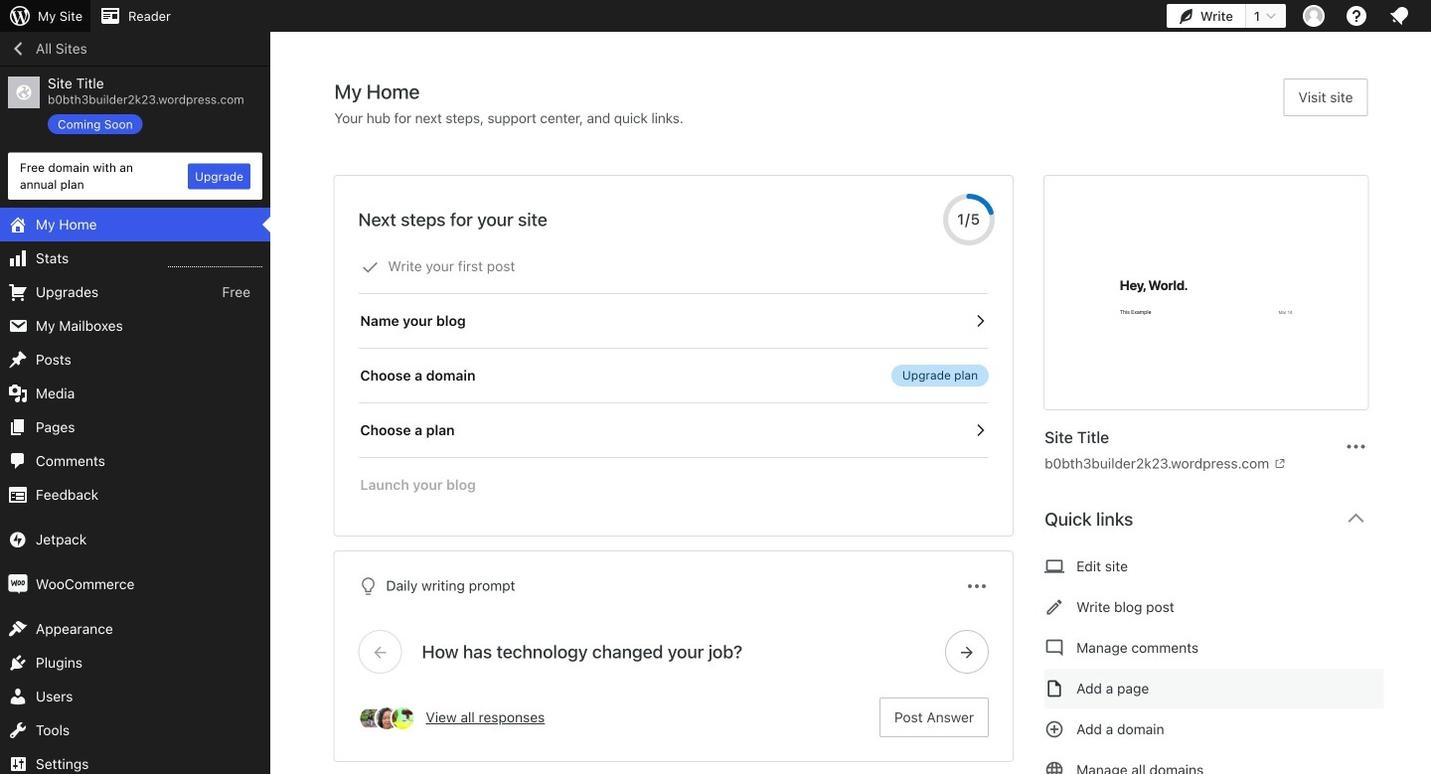Task type: vqa. For each thing, say whether or not it's contained in the screenshot.
LAPTOP icon
yes



Task type: describe. For each thing, give the bounding box(es) containing it.
edit image
[[1045, 595, 1065, 619]]

laptop image
[[1045, 555, 1065, 578]]

4 list item from the top
[[1422, 391, 1431, 465]]

3 list item from the top
[[1422, 298, 1431, 391]]

mode_comment image
[[1045, 636, 1065, 660]]

1 list item from the top
[[1422, 101, 1431, 174]]

launchpad checklist element
[[358, 240, 989, 512]]

2 img image from the top
[[8, 575, 28, 594]]

my profile image
[[1303, 5, 1325, 27]]

1 answered users image from the left
[[374, 706, 400, 731]]

show next prompt image
[[958, 643, 976, 661]]

more options for site site title image
[[1344, 435, 1368, 459]]

2 list item from the top
[[1422, 205, 1431, 298]]



Task type: locate. For each thing, give the bounding box(es) containing it.
highest hourly views 0 image
[[168, 255, 262, 267]]

answered users image
[[374, 706, 400, 731], [390, 706, 416, 731]]

2 task enabled image from the top
[[971, 421, 989, 439]]

list item
[[1422, 101, 1431, 174], [1422, 205, 1431, 298], [1422, 298, 1431, 391], [1422, 391, 1431, 465]]

1 vertical spatial task enabled image
[[971, 421, 989, 439]]

show previous prompt image
[[371, 643, 389, 661]]

1 img image from the top
[[8, 530, 28, 550]]

answered users image right answered users icon
[[390, 706, 416, 731]]

img image
[[8, 530, 28, 550], [8, 575, 28, 594]]

0 vertical spatial task enabled image
[[971, 312, 989, 330]]

insert_drive_file image
[[1045, 677, 1065, 701]]

toggle menu image
[[965, 574, 989, 598]]

1 vertical spatial img image
[[8, 575, 28, 594]]

answered users image down the show previous prompt icon
[[374, 706, 400, 731]]

answered users image
[[358, 706, 384, 731]]

main content
[[334, 79, 1384, 774]]

manage your notifications image
[[1387, 4, 1411, 28]]

2 answered users image from the left
[[390, 706, 416, 731]]

task enabled image
[[971, 312, 989, 330], [971, 421, 989, 439]]

progress bar
[[943, 194, 995, 245]]

help image
[[1345, 4, 1368, 28]]

0 vertical spatial img image
[[8, 530, 28, 550]]

task complete image
[[361, 258, 379, 276]]

1 task enabled image from the top
[[971, 312, 989, 330]]



